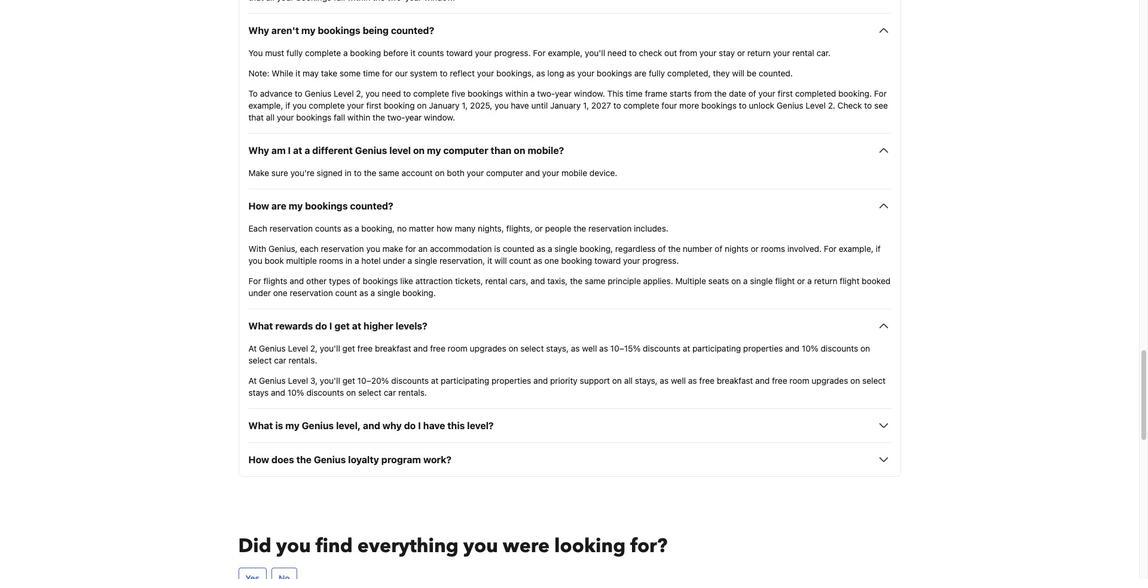 Task type: vqa. For each thing, say whether or not it's contained in the screenshot.
the top You'Ll
yes



Task type: locate. For each thing, give the bounding box(es) containing it.
properties inside "at genius level 2, you'll get free breakfast and free room upgrades on select stays, as well as 10–15% discounts at participating properties and 10% discounts on select car rentals."
[[743, 344, 783, 354]]

reservation inside for flights and other types of bookings like attraction tickets, rental cars, and taxis, the same principle applies. multiple seats on a single flight or a return flight booked under one reservation count as a single booking.
[[290, 288, 333, 299]]

0 horizontal spatial participating
[[441, 376, 489, 386]]

0 horizontal spatial 1,
[[462, 101, 468, 111]]

0 horizontal spatial rentals.
[[289, 356, 317, 366]]

room
[[448, 344, 468, 354], [789, 376, 809, 386]]

all right that at the left top
[[266, 113, 275, 123]]

0 horizontal spatial room
[[448, 344, 468, 354]]

1 horizontal spatial toward
[[594, 256, 621, 266]]

how does the genius loyalty program work? button
[[248, 453, 891, 468]]

0 vertical spatial get
[[334, 321, 350, 332]]

did
[[238, 534, 271, 560]]

you'll for participating
[[320, 376, 340, 386]]

0 vertical spatial count
[[509, 256, 531, 266]]

1 vertical spatial toward
[[594, 256, 621, 266]]

1 at from the top
[[248, 344, 257, 354]]

time right "some"
[[363, 68, 380, 79]]

1 vertical spatial window.
[[424, 113, 455, 123]]

will down counted
[[494, 256, 507, 266]]

all inside at genius level 3, you'll get 10–20% discounts at participating properties and priority support on all stays, as well as free breakfast and free room upgrades on select stays and 10% discounts on select car rentals.
[[624, 376, 633, 386]]

january down five
[[429, 101, 460, 111]]

1 vertical spatial within
[[347, 113, 370, 123]]

if inside to advance to genius level 2, you need to complete five bookings within a two-year window. this time frame starts from the date of your first completed booking. for example, if you complete your first booking on january 1, 2025, you have until january 1, 2027 to complete four more bookings to unlock genius level 2. check to see that all your bookings fall within the two-year window.
[[285, 101, 290, 111]]

1 vertical spatial first
[[366, 101, 381, 111]]

fully
[[286, 48, 303, 58], [649, 68, 665, 79]]

one inside with genius, each reservation you make for an accommodation is counted as a single booking, regardless of the number of nights or rooms involved. for example, if you book multiple rooms in a hotel under a single reservation, it will count as one booking toward your progress.
[[545, 256, 559, 266]]

2.
[[828, 101, 835, 111]]

for inside with genius, each reservation you make for an accommodation is counted as a single booking, regardless of the number of nights or rooms involved. for example, if you book multiple rooms in a hotel under a single reservation, it will count as one booking toward your progress.
[[824, 244, 837, 254]]

for inside for flights and other types of bookings like attraction tickets, rental cars, and taxis, the same principle applies. multiple seats on a single flight or a return flight booked under one reservation count as a single booking.
[[248, 276, 261, 287]]

0 vertical spatial rooms
[[761, 244, 785, 254]]

participating inside at genius level 3, you'll get 10–20% discounts at participating properties and priority support on all stays, as well as free breakfast and free room upgrades on select stays and 10% discounts on select car rentals.
[[441, 376, 489, 386]]

to left reflect
[[440, 68, 448, 79]]

the inside for flights and other types of bookings like attraction tickets, rental cars, and taxis, the same principle applies. multiple seats on a single flight or a return flight booked under one reservation count as a single booking.
[[570, 276, 582, 287]]

what inside dropdown button
[[248, 421, 273, 432]]

what for what is my genius level, and why do i have this level?
[[248, 421, 273, 432]]

bookings up this
[[597, 68, 632, 79]]

booked
[[862, 276, 890, 287]]

time right this
[[626, 89, 643, 99]]

or down involved.
[[797, 276, 805, 287]]

0 vertical spatial booking.
[[838, 89, 872, 99]]

within right fall
[[347, 113, 370, 123]]

1 vertical spatial counted?
[[350, 201, 393, 212]]

booking.
[[838, 89, 872, 99], [402, 288, 436, 299]]

is left counted
[[494, 244, 500, 254]]

rentals. up 3,
[[289, 356, 317, 366]]

1 vertical spatial fully
[[649, 68, 665, 79]]

a
[[343, 48, 348, 58], [530, 89, 535, 99], [305, 145, 310, 156], [355, 224, 359, 234], [548, 244, 552, 254], [355, 256, 359, 266], [408, 256, 412, 266], [743, 276, 748, 287], [807, 276, 812, 287], [371, 288, 375, 299]]

it
[[411, 48, 416, 58], [295, 68, 300, 79], [487, 256, 492, 266]]

if
[[285, 101, 290, 111], [876, 244, 881, 254]]

at inside at genius level 3, you'll get 10–20% discounts at participating properties and priority support on all stays, as well as free breakfast and free room upgrades on select stays and 10% discounts on select car rentals.
[[248, 376, 257, 386]]

booking up for flights and other types of bookings like attraction tickets, rental cars, and taxis, the same principle applies. multiple seats on a single flight or a return flight booked under one reservation count as a single booking.
[[561, 256, 592, 266]]

what down stays
[[248, 421, 273, 432]]

it inside with genius, each reservation you make for an accommodation is counted as a single booking, regardless of the number of nights or rooms involved. for example, if you book multiple rooms in a hotel under a single reservation, it will count as one booking toward your progress.
[[487, 256, 492, 266]]

car down 10–20%
[[384, 388, 396, 398]]

2 horizontal spatial it
[[487, 256, 492, 266]]

0 horizontal spatial do
[[315, 321, 327, 332]]

completed,
[[667, 68, 711, 79]]

same inside for flights and other types of bookings like attraction tickets, rental cars, and taxis, the same principle applies. multiple seats on a single flight or a return flight booked under one reservation count as a single booking.
[[585, 276, 605, 287]]

genius
[[305, 89, 331, 99], [777, 101, 803, 111], [355, 145, 387, 156], [259, 344, 286, 354], [259, 376, 286, 386], [302, 421, 334, 432], [314, 455, 346, 466]]

from inside to advance to genius level 2, you need to complete five bookings within a two-year window. this time frame starts from the date of your first completed booking. for example, if you complete your first booking on january 1, 2025, you have until january 1, 2027 to complete four more bookings to unlock genius level 2. check to see that all your bookings fall within the two-year window.
[[694, 89, 712, 99]]

genius inside at genius level 3, you'll get 10–20% discounts at participating properties and priority support on all stays, as well as free breakfast and free room upgrades on select stays and 10% discounts on select car rentals.
[[259, 376, 286, 386]]

window. down five
[[424, 113, 455, 123]]

may
[[303, 68, 319, 79]]

level down "some"
[[334, 89, 354, 99]]

for up see
[[874, 89, 887, 99]]

well
[[582, 344, 597, 354], [671, 376, 686, 386]]

0 horizontal spatial it
[[295, 68, 300, 79]]

counted? up make
[[350, 201, 393, 212]]

0 vertical spatial toward
[[446, 48, 473, 58]]

2 what from the top
[[248, 421, 273, 432]]

i right the am
[[288, 145, 291, 156]]

car inside "at genius level 2, you'll get free breakfast and free room upgrades on select stays, as well as 10–15% discounts at participating properties and 10% discounts on select car rentals."
[[274, 356, 286, 366]]

1 horizontal spatial booking
[[384, 101, 415, 111]]

higher
[[364, 321, 393, 332]]

breakfast
[[375, 344, 411, 354], [717, 376, 753, 386]]

what rewards do i get at higher levels?
[[248, 321, 427, 332]]

note:
[[248, 68, 269, 79]]

0 horizontal spatial need
[[382, 89, 401, 99]]

you're
[[290, 168, 314, 178]]

four
[[662, 101, 677, 111]]

1 horizontal spatial participating
[[692, 344, 741, 354]]

0 vertical spatial one
[[545, 256, 559, 266]]

if inside with genius, each reservation you make for an accommodation is counted as a single booking, regardless of the number of nights or rooms involved. for example, if you book multiple rooms in a hotel under a single reservation, it will count as one booking toward your progress.
[[876, 244, 881, 254]]

need inside to advance to genius level 2, you need to complete five bookings within a two-year window. this time frame starts from the date of your first completed booking. for example, if you complete your first booking on january 1, 2025, you have until january 1, 2027 to complete four more bookings to unlock genius level 2. check to see that all your bookings fall within the two-year window.
[[382, 89, 401, 99]]

the inside dropdown button
[[296, 455, 312, 466]]

properties
[[743, 344, 783, 354], [492, 376, 531, 386]]

0 vertical spatial same
[[379, 168, 399, 178]]

2, inside to advance to genius level 2, you need to complete five bookings within a two-year window. this time frame starts from the date of your first completed booking. for example, if you complete your first booking on january 1, 2025, you have until january 1, 2027 to complete four more bookings to unlock genius level 2. check to see that all your bookings fall within the two-year window.
[[356, 89, 363, 99]]

1 vertical spatial you'll
[[320, 344, 340, 354]]

1, down five
[[462, 101, 468, 111]]

reservation down other
[[290, 288, 333, 299]]

get
[[334, 321, 350, 332], [342, 344, 355, 354], [342, 376, 355, 386]]

1 vertical spatial year
[[405, 113, 422, 123]]

this
[[447, 421, 465, 432]]

1 vertical spatial from
[[694, 89, 712, 99]]

the right does
[[296, 455, 312, 466]]

each
[[248, 224, 267, 234]]

account
[[402, 168, 433, 178]]

return down involved.
[[814, 276, 837, 287]]

under inside with genius, each reservation you make for an accommodation is counted as a single booking, regardless of the number of nights or rooms involved. for example, if you book multiple rooms in a hotel under a single reservation, it will count as one booking toward your progress.
[[383, 256, 405, 266]]

at inside "at genius level 2, you'll get free breakfast and free room upgrades on select stays, as well as 10–15% discounts at participating properties and 10% discounts on select car rentals."
[[683, 344, 690, 354]]

you'll for free
[[320, 344, 340, 354]]

the right people at the top left
[[574, 224, 586, 234]]

within down bookings,
[[505, 89, 528, 99]]

five
[[451, 89, 465, 99]]

0 vertical spatial counts
[[418, 48, 444, 58]]

10% inside at genius level 3, you'll get 10–20% discounts at participating properties and priority support on all stays, as well as free breakfast and free room upgrades on select stays and 10% discounts on select car rentals.
[[288, 388, 304, 398]]

level
[[389, 145, 411, 156]]

0 vertical spatial rentals.
[[289, 356, 317, 366]]

get inside "at genius level 2, you'll get free breakfast and free room upgrades on select stays, as well as 10–15% discounts at participating properties and 10% discounts on select car rentals."
[[342, 344, 355, 354]]

2, inside "at genius level 2, you'll get free breakfast and free room upgrades on select stays, as well as 10–15% discounts at participating properties and 10% discounts on select car rentals."
[[310, 344, 318, 354]]

why aren't my bookings being counted?
[[248, 25, 434, 36]]

of right types
[[353, 276, 360, 287]]

stays
[[248, 388, 269, 398]]

0 horizontal spatial two-
[[387, 113, 405, 123]]

flight down involved.
[[775, 276, 795, 287]]

counted?
[[391, 25, 434, 36], [350, 201, 393, 212]]

for left an
[[405, 244, 416, 254]]

bookings inside for flights and other types of bookings like attraction tickets, rental cars, and taxis, the same principle applies. multiple seats on a single flight or a return flight booked under one reservation count as a single booking.
[[363, 276, 398, 287]]

as inside for flights and other types of bookings like attraction tickets, rental cars, and taxis, the same principle applies. multiple seats on a single flight or a return flight booked under one reservation count as a single booking.
[[359, 288, 368, 299]]

1 horizontal spatial one
[[545, 256, 559, 266]]

1 horizontal spatial stays,
[[635, 376, 658, 386]]

0 vertical spatial from
[[679, 48, 697, 58]]

you'll inside "at genius level 2, you'll get free breakfast and free room upgrades on select stays, as well as 10–15% discounts at participating properties and 10% discounts on select car rentals."
[[320, 344, 340, 354]]

like
[[400, 276, 413, 287]]

booking, left no at the left top of page
[[361, 224, 395, 234]]

genius left level
[[355, 145, 387, 156]]

2, down "some"
[[356, 89, 363, 99]]

2 vertical spatial you'll
[[320, 376, 340, 386]]

rentals. up why
[[398, 388, 427, 398]]

1 vertical spatial counts
[[315, 224, 341, 234]]

bookings
[[318, 25, 360, 36], [597, 68, 632, 79], [468, 89, 503, 99], [701, 101, 737, 111], [296, 113, 331, 123], [305, 201, 348, 212], [363, 276, 398, 287]]

will inside with genius, each reservation you make for an accommodation is counted as a single booking, regardless of the number of nights or rooms involved. for example, if you book multiple rooms in a hotel under a single reservation, it will count as one booking toward your progress.
[[494, 256, 507, 266]]

1 what from the top
[[248, 321, 273, 332]]

0 vertical spatial booking,
[[361, 224, 395, 234]]

count inside for flights and other types of bookings like attraction tickets, rental cars, and taxis, the same principle applies. multiple seats on a single flight or a return flight booked under one reservation count as a single booking.
[[335, 288, 357, 299]]

0 vertical spatial upgrades
[[470, 344, 506, 354]]

10%
[[802, 344, 818, 354], [288, 388, 304, 398]]

make
[[382, 244, 403, 254]]

for inside to advance to genius level 2, you need to complete five bookings within a two-year window. this time frame starts from the date of your first completed booking. for example, if you complete your first booking on january 1, 2025, you have until january 1, 2027 to complete four more bookings to unlock genius level 2. check to see that all your bookings fall within the two-year window.
[[874, 89, 887, 99]]

bookings left fall
[[296, 113, 331, 123]]

frame
[[645, 89, 667, 99]]

stays, down what rewards do i get at higher levels? dropdown button
[[546, 344, 569, 354]]

get inside at genius level 3, you'll get 10–20% discounts at participating properties and priority support on all stays, as well as free breakfast and free room upgrades on select stays and 10% discounts on select car rentals.
[[342, 376, 355, 386]]

within
[[505, 89, 528, 99], [347, 113, 370, 123]]

1 horizontal spatial booking.
[[838, 89, 872, 99]]

you'll inside at genius level 3, you'll get 10–20% discounts at participating properties and priority support on all stays, as well as free breakfast and free room upgrades on select stays and 10% discounts on select car rentals.
[[320, 376, 340, 386]]

reservation
[[270, 224, 313, 234], [588, 224, 632, 234], [321, 244, 364, 254], [290, 288, 333, 299]]

or right nights
[[751, 244, 759, 254]]

0 vertical spatial year
[[555, 89, 572, 99]]

1 horizontal spatial same
[[585, 276, 605, 287]]

toward up reflect
[[446, 48, 473, 58]]

0 horizontal spatial 10%
[[288, 388, 304, 398]]

1 january from the left
[[429, 101, 460, 111]]

level
[[334, 89, 354, 99], [806, 101, 826, 111], [288, 344, 308, 354], [288, 376, 308, 386]]

1 horizontal spatial rentals.
[[398, 388, 427, 398]]

0 horizontal spatial january
[[429, 101, 460, 111]]

stays, down 10–15%
[[635, 376, 658, 386]]

0 horizontal spatial are
[[271, 201, 286, 212]]

the right taxis,
[[570, 276, 582, 287]]

how does the genius loyalty program work?
[[248, 455, 451, 466]]

your down 'advance'
[[277, 113, 294, 123]]

nights
[[725, 244, 748, 254]]

0 horizontal spatial car
[[274, 356, 286, 366]]

my down you're
[[289, 201, 303, 212]]

reservation inside with genius, each reservation you make for an accommodation is counted as a single booking, regardless of the number of nights or rooms involved. for example, if you book multiple rooms in a hotel under a single reservation, it will count as one booking toward your progress.
[[321, 244, 364, 254]]

1 vertical spatial breakfast
[[717, 376, 753, 386]]

in right signed
[[345, 168, 352, 178]]

0 vertical spatial if
[[285, 101, 290, 111]]

to left see
[[864, 101, 872, 111]]

0 vertical spatial at
[[248, 344, 257, 354]]

1 horizontal spatial 2,
[[356, 89, 363, 99]]

counts
[[418, 48, 444, 58], [315, 224, 341, 234]]

counts down how are my bookings counted? at the top left of page
[[315, 224, 341, 234]]

time
[[363, 68, 380, 79], [626, 89, 643, 99]]

my up make sure you're signed in to the same account on both your computer and your mobile device. at the top of the page
[[427, 145, 441, 156]]

rental
[[792, 48, 814, 58], [485, 276, 507, 287]]

window. up the 2027
[[574, 89, 605, 99]]

make sure you're signed in to the same account on both your computer and your mobile device.
[[248, 168, 617, 178]]

1 vertical spatial is
[[275, 421, 283, 432]]

1 horizontal spatial do
[[404, 421, 416, 432]]

regardless
[[615, 244, 656, 254]]

toward up 'principle'
[[594, 256, 621, 266]]

1 horizontal spatial upgrades
[[812, 376, 848, 386]]

2 1, from the left
[[583, 101, 589, 111]]

does
[[271, 455, 294, 466]]

return inside for flights and other types of bookings like attraction tickets, rental cars, and taxis, the same principle applies. multiple seats on a single flight or a return flight booked under one reservation count as a single booking.
[[814, 276, 837, 287]]

a down people at the top left
[[548, 244, 552, 254]]

toward inside with genius, each reservation you make for an accommodation is counted as a single booking, regardless of the number of nights or rooms involved. for example, if you book multiple rooms in a hotel under a single reservation, it will count as one booking toward your progress.
[[594, 256, 621, 266]]

1 vertical spatial count
[[335, 288, 357, 299]]

2 vertical spatial example,
[[839, 244, 873, 254]]

of inside for flights and other types of bookings like attraction tickets, rental cars, and taxis, the same principle applies. multiple seats on a single flight or a return flight booked under one reservation count as a single booking.
[[353, 276, 360, 287]]

year down long
[[555, 89, 572, 99]]

count down counted
[[509, 256, 531, 266]]

1 horizontal spatial time
[[626, 89, 643, 99]]

0 vertical spatial computer
[[443, 145, 488, 156]]

need down our
[[382, 89, 401, 99]]

1 vertical spatial get
[[342, 344, 355, 354]]

at for at genius level 2, you'll get free breakfast and free room upgrades on select stays, as well as 10–15% discounts at participating properties and 10% discounts on select car rentals.
[[248, 344, 257, 354]]

upgrades inside "at genius level 2, you'll get free breakfast and free room upgrades on select stays, as well as 10–15% discounts at participating properties and 10% discounts on select car rentals."
[[470, 344, 506, 354]]

1 horizontal spatial count
[[509, 256, 531, 266]]

first
[[778, 89, 793, 99], [366, 101, 381, 111]]

booking. inside to advance to genius level 2, you need to complete five bookings within a two-year window. this time frame starts from the date of your first completed booking. for example, if you complete your first booking on january 1, 2025, you have until january 1, 2027 to complete four more bookings to unlock genius level 2. check to see that all your bookings fall within the two-year window.
[[838, 89, 872, 99]]

0 vertical spatial 10%
[[802, 344, 818, 354]]

at inside "at genius level 2, you'll get free breakfast and free room upgrades on select stays, as well as 10–15% discounts at participating properties and 10% discounts on select car rentals."
[[248, 344, 257, 354]]

being
[[363, 25, 389, 36]]

1 horizontal spatial well
[[671, 376, 686, 386]]

1 horizontal spatial room
[[789, 376, 809, 386]]

1 horizontal spatial are
[[634, 68, 646, 79]]

my right aren't
[[301, 25, 315, 36]]

why inside "why am i at a different genius level on my computer than on mobile?" dropdown button
[[248, 145, 269, 156]]

with
[[248, 244, 266, 254]]

0 horizontal spatial will
[[494, 256, 507, 266]]

0 horizontal spatial properties
[[492, 376, 531, 386]]

my up does
[[285, 421, 299, 432]]

breakfast inside "at genius level 2, you'll get free breakfast and free room upgrades on select stays, as well as 10–15% discounts at participating properties and 10% discounts on select car rentals."
[[375, 344, 411, 354]]

1 vertical spatial all
[[624, 376, 633, 386]]

how are my bookings counted? button
[[248, 199, 891, 214]]

1,
[[462, 101, 468, 111], [583, 101, 589, 111]]

the
[[714, 89, 727, 99], [373, 113, 385, 123], [364, 168, 376, 178], [574, 224, 586, 234], [668, 244, 680, 254], [570, 276, 582, 287], [296, 455, 312, 466]]

a down involved.
[[807, 276, 812, 287]]

booking, left regardless
[[580, 244, 613, 254]]

1 horizontal spatial need
[[607, 48, 627, 58]]

0 vertical spatial stays,
[[546, 344, 569, 354]]

flights
[[263, 276, 287, 287]]

are inside dropdown button
[[271, 201, 286, 212]]

example, inside with genius, each reservation you make for an accommodation is counted as a single booking, regardless of the number of nights or rooms involved. for example, if you book multiple rooms in a hotel under a single reservation, it will count as one booking toward your progress.
[[839, 244, 873, 254]]

this
[[607, 89, 624, 99]]

0 horizontal spatial under
[[248, 288, 271, 299]]

1 vertical spatial car
[[384, 388, 396, 398]]

your down regardless
[[623, 256, 640, 266]]

1 vertical spatial 2,
[[310, 344, 318, 354]]

rental left cars,
[[485, 276, 507, 287]]

0 vertical spatial room
[[448, 344, 468, 354]]

1 flight from the left
[[775, 276, 795, 287]]

fully right must
[[286, 48, 303, 58]]

a up until at the top
[[530, 89, 535, 99]]

1 vertical spatial rooms
[[319, 256, 343, 266]]

genius up stays
[[259, 376, 286, 386]]

what for what rewards do i get at higher levels?
[[248, 321, 273, 332]]

under down flights at top
[[248, 288, 271, 299]]

progress. inside with genius, each reservation you make for an accommodation is counted as a single booking, regardless of the number of nights or rooms involved. for example, if you book multiple rooms in a hotel under a single reservation, it will count as one booking toward your progress.
[[642, 256, 679, 266]]

1 horizontal spatial january
[[550, 101, 581, 111]]

car down rewards
[[274, 356, 286, 366]]

for flights and other types of bookings like attraction tickets, rental cars, and taxis, the same principle applies. multiple seats on a single flight or a return flight booked under one reservation count as a single booking.
[[248, 276, 890, 299]]

room inside at genius level 3, you'll get 10–20% discounts at participating properties and priority support on all stays, as well as free breakfast and free room upgrades on select stays and 10% discounts on select car rentals.
[[789, 376, 809, 386]]

computer down the than at the left top of page
[[486, 168, 523, 178]]

level inside "at genius level 2, you'll get free breakfast and free room upgrades on select stays, as well as 10–15% discounts at participating properties and 10% discounts on select car rentals."
[[288, 344, 308, 354]]

looking
[[554, 534, 626, 560]]

get down what rewards do i get at higher levels?
[[342, 344, 355, 354]]

1 vertical spatial why
[[248, 145, 269, 156]]

a down how are my bookings counted? at the top left of page
[[355, 224, 359, 234]]

is inside with genius, each reservation you make for an accommodation is counted as a single booking, regardless of the number of nights or rooms involved. for example, if you book multiple rooms in a hotel under a single reservation, it will count as one booking toward your progress.
[[494, 244, 500, 254]]

return up be
[[747, 48, 771, 58]]

1 vertical spatial 10%
[[288, 388, 304, 398]]

accommodation
[[430, 244, 492, 254]]

types
[[329, 276, 350, 287]]

0 vertical spatial for
[[382, 68, 393, 79]]

at for at genius level 3, you'll get 10–20% discounts at participating properties and priority support on all stays, as well as free breakfast and free room upgrades on select stays and 10% discounts on select car rentals.
[[248, 376, 257, 386]]

one inside for flights and other types of bookings like attraction tickets, rental cars, and taxis, the same principle applies. multiple seats on a single flight or a return flight booked under one reservation count as a single booking.
[[273, 288, 287, 299]]

multiple
[[286, 256, 317, 266]]

a up you're
[[305, 145, 310, 156]]

at genius level 3, you'll get 10–20% discounts at participating properties and priority support on all stays, as well as free breakfast and free room upgrades on select stays and 10% discounts on select car rentals.
[[248, 376, 886, 398]]

why for why aren't my bookings being counted?
[[248, 25, 269, 36]]

counted
[[503, 244, 534, 254]]

my for level,
[[285, 421, 299, 432]]

1 horizontal spatial i
[[329, 321, 332, 332]]

0 vertical spatial car
[[274, 356, 286, 366]]

what inside dropdown button
[[248, 321, 273, 332]]

2 at from the top
[[248, 376, 257, 386]]

were
[[503, 534, 549, 560]]

free
[[357, 344, 373, 354], [430, 344, 445, 354], [699, 376, 714, 386], [772, 376, 787, 386]]

1 why from the top
[[248, 25, 269, 36]]

example, up that at the left top
[[248, 101, 283, 111]]

2 flight from the left
[[840, 276, 859, 287]]

mobile?
[[528, 145, 564, 156]]

with genius, each reservation you make for an accommodation is counted as a single booking, regardless of the number of nights or rooms involved. for example, if you book multiple rooms in a hotel under a single reservation, it will count as one booking toward your progress.
[[248, 244, 881, 266]]

all
[[266, 113, 275, 123], [624, 376, 633, 386]]

have left until at the top
[[511, 101, 529, 111]]

your up counted.
[[773, 48, 790, 58]]

reservation up hotel
[[321, 244, 364, 254]]

count down types
[[335, 288, 357, 299]]

for inside with genius, each reservation you make for an accommodation is counted as a single booking, regardless of the number of nights or rooms involved. for example, if you book multiple rooms in a hotel under a single reservation, it will count as one booking toward your progress.
[[405, 244, 416, 254]]

january
[[429, 101, 460, 111], [550, 101, 581, 111]]

if down 'advance'
[[285, 101, 290, 111]]

why up you at the top left
[[248, 25, 269, 36]]

why
[[248, 25, 269, 36], [248, 145, 269, 156]]

participating
[[692, 344, 741, 354], [441, 376, 489, 386]]

they
[[713, 68, 730, 79]]

1 vertical spatial same
[[585, 276, 605, 287]]

0 horizontal spatial i
[[288, 145, 291, 156]]

a up like
[[408, 256, 412, 266]]

1 how from the top
[[248, 201, 269, 212]]

system
[[410, 68, 438, 79]]

on inside for flights and other types of bookings like attraction tickets, rental cars, and taxis, the same principle applies. multiple seats on a single flight or a return flight booked under one reservation count as a single booking.
[[731, 276, 741, 287]]

2 how from the top
[[248, 455, 269, 466]]

upgrades inside at genius level 3, you'll get 10–20% discounts at participating properties and priority support on all stays, as well as free breakfast and free room upgrades on select stays and 10% discounts on select car rentals.
[[812, 376, 848, 386]]

2 why from the top
[[248, 145, 269, 156]]

aren't
[[271, 25, 299, 36]]

how
[[248, 201, 269, 212], [248, 455, 269, 466]]

1 horizontal spatial 1,
[[583, 101, 589, 111]]

fully up frame
[[649, 68, 665, 79]]

it right before
[[411, 48, 416, 58]]

0 horizontal spatial have
[[423, 421, 445, 432]]

0 horizontal spatial breakfast
[[375, 344, 411, 354]]

1 horizontal spatial booking,
[[580, 244, 613, 254]]

from right out
[[679, 48, 697, 58]]

0 horizontal spatial fully
[[286, 48, 303, 58]]

level,
[[336, 421, 361, 432]]

program
[[381, 455, 421, 466]]

why inside why aren't my bookings being counted? dropdown button
[[248, 25, 269, 36]]

it left the may
[[295, 68, 300, 79]]

year
[[555, 89, 572, 99], [405, 113, 422, 123]]

at inside dropdown button
[[293, 145, 302, 156]]

how left does
[[248, 455, 269, 466]]

if up booked
[[876, 244, 881, 254]]

2025,
[[470, 101, 492, 111]]

well inside "at genius level 2, you'll get free breakfast and free room upgrades on select stays, as well as 10–15% discounts at participating properties and 10% discounts on select car rentals."
[[582, 344, 597, 354]]

other
[[306, 276, 327, 287]]

2 horizontal spatial booking
[[561, 256, 592, 266]]

0 vertical spatial i
[[288, 145, 291, 156]]

1 vertical spatial one
[[273, 288, 287, 299]]



Task type: describe. For each thing, give the bounding box(es) containing it.
check
[[837, 101, 862, 111]]

the inside with genius, each reservation you make for an accommodation is counted as a single booking, regardless of the number of nights or rooms involved. for example, if you book multiple rooms in a hotel under a single reservation, it will count as one booking toward your progress.
[[668, 244, 680, 254]]

includes.
[[634, 224, 668, 234]]

0 vertical spatial in
[[345, 168, 352, 178]]

must
[[265, 48, 284, 58]]

10% inside "at genius level 2, you'll get free breakfast and free room upgrades on select stays, as well as 10–15% discounts at participating properties and 10% discounts on select car rentals."
[[802, 344, 818, 354]]

0 vertical spatial example,
[[548, 48, 583, 58]]

in inside with genius, each reservation you make for an accommodation is counted as a single booking, regardless of the number of nights or rooms involved. for example, if you book multiple rooms in a hotel under a single reservation, it will count as one booking toward your progress.
[[346, 256, 352, 266]]

rentals. inside "at genius level 2, you'll get free breakfast and free room upgrades on select stays, as well as 10–15% discounts at participating properties and 10% discounts on select car rentals."
[[289, 356, 317, 366]]

a inside dropdown button
[[305, 145, 310, 156]]

both
[[447, 168, 465, 178]]

our
[[395, 68, 408, 79]]

rental inside for flights and other types of bookings like attraction tickets, rental cars, and taxis, the same principle applies. multiple seats on a single flight or a return flight booked under one reservation count as a single booking.
[[485, 276, 507, 287]]

0 horizontal spatial return
[[747, 48, 771, 58]]

all inside to advance to genius level 2, you need to complete five bookings within a two-year window. this time frame starts from the date of your first completed booking. for example, if you complete your first booking on january 1, 2025, you have until january 1, 2027 to complete four more bookings to unlock genius level 2. check to see that all your bookings fall within the two-year window.
[[266, 113, 275, 123]]

level down completed
[[806, 101, 826, 111]]

signed
[[317, 168, 343, 178]]

1 horizontal spatial counts
[[418, 48, 444, 58]]

taxis,
[[547, 276, 568, 287]]

1 horizontal spatial rooms
[[761, 244, 785, 254]]

1 horizontal spatial year
[[555, 89, 572, 99]]

bookings down signed
[[305, 201, 348, 212]]

2 horizontal spatial i
[[418, 421, 421, 432]]

0 vertical spatial are
[[634, 68, 646, 79]]

a inside to advance to genius level 2, you need to complete five bookings within a two-year window. this time frame starts from the date of your first completed booking. for example, if you complete your first booking on january 1, 2025, you have until january 1, 2027 to complete four more bookings to unlock genius level 2. check to see that all your bookings fall within the two-year window.
[[530, 89, 535, 99]]

your up unlock
[[758, 89, 775, 99]]

genius left loyalty
[[314, 455, 346, 466]]

what is my genius level, and why do i have this level?
[[248, 421, 494, 432]]

see
[[874, 101, 888, 111]]

levels?
[[396, 321, 427, 332]]

why
[[383, 421, 402, 432]]

matter
[[409, 224, 434, 234]]

reservation up regardless
[[588, 224, 632, 234]]

the left date
[[714, 89, 727, 99]]

0 horizontal spatial window.
[[424, 113, 455, 123]]

to down this
[[613, 101, 621, 111]]

bookings left being
[[318, 25, 360, 36]]

booking, inside with genius, each reservation you make for an accommodation is counted as a single booking, regardless of the number of nights or rooms involved. for example, if you book multiple rooms in a hotel under a single reservation, it will count as one booking toward your progress.
[[580, 244, 613, 254]]

your right both
[[467, 168, 484, 178]]

a right seats
[[743, 276, 748, 287]]

how are my bookings counted?
[[248, 201, 393, 212]]

0 horizontal spatial toward
[[446, 48, 473, 58]]

to down date
[[739, 101, 747, 111]]

until
[[531, 101, 548, 111]]

note: while it may take some time for our system to reflect your bookings, as long as your bookings are fully completed, they will be counted.
[[248, 68, 793, 79]]

more
[[679, 101, 699, 111]]

or left people at the top left
[[535, 224, 543, 234]]

at inside dropdown button
[[352, 321, 361, 332]]

rentals. inside at genius level 3, you'll get 10–20% discounts at participating properties and priority support on all stays, as well as free breakfast and free room upgrades on select stays and 10% discounts on select car rentals.
[[398, 388, 427, 398]]

0 vertical spatial progress.
[[494, 48, 531, 58]]

attraction
[[415, 276, 453, 287]]

to down our
[[403, 89, 411, 99]]

tickets,
[[455, 276, 483, 287]]

stay
[[719, 48, 735, 58]]

my for being
[[301, 25, 315, 36]]

of left nights
[[715, 244, 722, 254]]

applies.
[[643, 276, 673, 287]]

0 horizontal spatial within
[[347, 113, 370, 123]]

how for how are my bookings counted?
[[248, 201, 269, 212]]

a down hotel
[[371, 288, 375, 299]]

genius inside "at genius level 2, you'll get free breakfast and free room upgrades on select stays, as well as 10–15% discounts at participating properties and 10% discounts on select car rentals."
[[259, 344, 286, 354]]

principle
[[608, 276, 641, 287]]

get for 10–20%
[[342, 376, 355, 386]]

many
[[455, 224, 476, 234]]

3,
[[310, 376, 318, 386]]

advance
[[260, 89, 292, 99]]

0 horizontal spatial booking,
[[361, 224, 395, 234]]

did you find everything you were looking for?
[[238, 534, 667, 560]]

check
[[639, 48, 662, 58]]

an
[[418, 244, 428, 254]]

for up note: while it may take some time for our system to reflect your bookings, as long as your bookings are fully completed, they will be counted. at top
[[533, 48, 546, 58]]

single down an
[[414, 256, 437, 266]]

1 horizontal spatial window.
[[574, 89, 605, 99]]

take
[[321, 68, 337, 79]]

a left hotel
[[355, 256, 359, 266]]

time inside to advance to genius level 2, you need to complete five bookings within a two-year window. this time frame starts from the date of your first completed booking. for example, if you complete your first booking on january 1, 2025, you have until january 1, 2027 to complete four more bookings to unlock genius level 2. check to see that all your bookings fall within the two-year window.
[[626, 89, 643, 99]]

the right signed
[[364, 168, 376, 178]]

room inside "at genius level 2, you'll get free breakfast and free room upgrades on select stays, as well as 10–15% discounts at participating properties and 10% discounts on select car rentals."
[[448, 344, 468, 354]]

0 vertical spatial you'll
[[585, 48, 605, 58]]

a up "some"
[[343, 48, 348, 58]]

your down mobile?
[[542, 168, 559, 178]]

why am i at a different genius level on my computer than on mobile?
[[248, 145, 564, 156]]

everything
[[357, 534, 459, 560]]

0 vertical spatial two-
[[537, 89, 555, 99]]

1 vertical spatial it
[[295, 68, 300, 79]]

my for counted?
[[289, 201, 303, 212]]

0 horizontal spatial for
[[382, 68, 393, 79]]

what is my genius level, and why do i have this level? button
[[248, 419, 891, 434]]

genius,
[[268, 244, 298, 254]]

example, inside to advance to genius level 2, you need to complete five bookings within a two-year window. this time frame starts from the date of your first completed booking. for example, if you complete your first booking on january 1, 2025, you have until january 1, 2027 to complete four more bookings to unlock genius level 2. check to see that all your bookings fall within the two-year window.
[[248, 101, 283, 111]]

sure
[[271, 168, 288, 178]]

your inside with genius, each reservation you make for an accommodation is counted as a single booking, regardless of the number of nights or rooms involved. for example, if you book multiple rooms in a hotel under a single reservation, it will count as one booking toward your progress.
[[623, 256, 640, 266]]

loyalty
[[348, 455, 379, 466]]

starts
[[670, 89, 692, 99]]

0 vertical spatial time
[[363, 68, 380, 79]]

0 vertical spatial will
[[732, 68, 744, 79]]

how for how does the genius loyalty program work?
[[248, 455, 269, 466]]

your right reflect
[[477, 68, 494, 79]]

your up note: while it may take some time for our system to reflect your bookings, as long as your bookings are fully completed, they will be counted. at top
[[475, 48, 492, 58]]

complete down frame
[[623, 101, 659, 111]]

that
[[248, 113, 264, 123]]

stays, inside "at genius level 2, you'll get free breakfast and free room upgrades on select stays, as well as 10–15% discounts at participating properties and 10% discounts on select car rentals."
[[546, 344, 569, 354]]

1 vertical spatial computer
[[486, 168, 523, 178]]

0 vertical spatial first
[[778, 89, 793, 99]]

you
[[248, 48, 263, 58]]

device.
[[589, 168, 617, 178]]

0 vertical spatial counted?
[[391, 25, 434, 36]]

0 horizontal spatial year
[[405, 113, 422, 123]]

genius down the may
[[305, 89, 331, 99]]

level?
[[467, 421, 494, 432]]

before
[[383, 48, 408, 58]]

unlock
[[749, 101, 774, 111]]

0 horizontal spatial same
[[379, 168, 399, 178]]

booking. inside for flights and other types of bookings like attraction tickets, rental cars, and taxis, the same principle applies. multiple seats on a single flight or a return flight booked under one reservation count as a single booking.
[[402, 288, 436, 299]]

on inside to advance to genius level 2, you need to complete five bookings within a two-year window. this time frame starts from the date of your first completed booking. for example, if you complete your first booking on january 1, 2025, you have until january 1, 2027 to complete four more bookings to unlock genius level 2. check to see that all your bookings fall within the two-year window.
[[417, 101, 427, 111]]

multiple
[[675, 276, 706, 287]]

1 vertical spatial two-
[[387, 113, 405, 123]]

2 january from the left
[[550, 101, 581, 111]]

under inside for flights and other types of bookings like attraction tickets, rental cars, and taxis, the same principle applies. multiple seats on a single flight or a return flight booked under one reservation count as a single booking.
[[248, 288, 271, 299]]

have inside to advance to genius level 2, you need to complete five bookings within a two-year window. this time frame starts from the date of your first completed booking. for example, if you complete your first booking on january 1, 2025, you have until january 1, 2027 to complete four more bookings to unlock genius level 2. check to see that all your bookings fall within the two-year window.
[[511, 101, 529, 111]]

complete down system
[[413, 89, 449, 99]]

computer inside "why am i at a different genius level on my computer than on mobile?" dropdown button
[[443, 145, 488, 156]]

book
[[265, 256, 284, 266]]

fall
[[334, 113, 345, 123]]

complete up take
[[305, 48, 341, 58]]

genius left level,
[[302, 421, 334, 432]]

do inside dropdown button
[[404, 421, 416, 432]]

bookings up 2025,
[[468, 89, 503, 99]]

be
[[747, 68, 756, 79]]

car inside at genius level 3, you'll get 10–20% discounts at participating properties and priority support on all stays, as well as free breakfast and free room upgrades on select stays and 10% discounts on select car rentals.
[[384, 388, 396, 398]]

well inside at genius level 3, you'll get 10–20% discounts at participating properties and priority support on all stays, as well as free breakfast and free room upgrades on select stays and 10% discounts on select car rentals.
[[671, 376, 686, 386]]

reservation,
[[439, 256, 485, 266]]

properties inside at genius level 3, you'll get 10–20% discounts at participating properties and priority support on all stays, as well as free breakfast and free room upgrades on select stays and 10% discounts on select car rentals.
[[492, 376, 531, 386]]

booking inside with genius, each reservation you make for an accommodation is counted as a single booking, regardless of the number of nights or rooms involved. for example, if you book multiple rooms in a hotel under a single reservation, it will count as one booking toward your progress.
[[561, 256, 592, 266]]

your right long
[[577, 68, 594, 79]]

how
[[437, 224, 452, 234]]

date
[[729, 89, 746, 99]]

2027
[[591, 101, 611, 111]]

1 horizontal spatial rental
[[792, 48, 814, 58]]

0 vertical spatial fully
[[286, 48, 303, 58]]

hotel
[[361, 256, 381, 266]]

or inside for flights and other types of bookings like attraction tickets, rental cars, and taxis, the same principle applies. multiple seats on a single flight or a return flight booked under one reservation count as a single booking.
[[797, 276, 805, 287]]

and inside what is my genius level, and why do i have this level? dropdown button
[[363, 421, 380, 432]]

your left stay
[[699, 48, 717, 58]]

at inside at genius level 3, you'll get 10–20% discounts at participating properties and priority support on all stays, as well as free breakfast and free room upgrades on select stays and 10% discounts on select car rentals.
[[431, 376, 438, 386]]

get for free
[[342, 344, 355, 354]]

count inside with genius, each reservation you make for an accommodation is counted as a single booking, regardless of the number of nights or rooms involved. for example, if you book multiple rooms in a hotel under a single reservation, it will count as one booking toward your progress.
[[509, 256, 531, 266]]

flights,
[[506, 224, 533, 234]]

single down people at the top left
[[554, 244, 577, 254]]

of down includes.
[[658, 244, 666, 254]]

is inside dropdown button
[[275, 421, 283, 432]]

have inside dropdown button
[[423, 421, 445, 432]]

why for why am i at a different genius level on my computer than on mobile?
[[248, 145, 269, 156]]

no
[[397, 224, 407, 234]]

stays, inside at genius level 3, you'll get 10–20% discounts at participating properties and priority support on all stays, as well as free breakfast and free room upgrades on select stays and 10% discounts on select car rentals.
[[635, 376, 658, 386]]

level inside at genius level 3, you'll get 10–20% discounts at participating properties and priority support on all stays, as well as free breakfast and free room upgrades on select stays and 10% discounts on select car rentals.
[[288, 376, 308, 386]]

why am i at a different genius level on my computer than on mobile? button
[[248, 144, 891, 158]]

0 vertical spatial need
[[607, 48, 627, 58]]

to
[[248, 89, 258, 99]]

involved.
[[787, 244, 822, 254]]

what rewards do i get at higher levels? button
[[248, 319, 891, 334]]

you must fully complete a booking before it counts toward your progress. for example, you'll need to check out from your stay or return your rental car.
[[248, 48, 831, 58]]

to left "check"
[[629, 48, 637, 58]]

seats
[[708, 276, 729, 287]]

reservation up genius,
[[270, 224, 313, 234]]

each
[[300, 244, 319, 254]]

each reservation counts as a booking, no matter how many nights, flights, or people the reservation includes.
[[248, 224, 668, 234]]

single right seats
[[750, 276, 773, 287]]

10–15%
[[610, 344, 641, 354]]

genius down completed
[[777, 101, 803, 111]]

the right fall
[[373, 113, 385, 123]]

or right stay
[[737, 48, 745, 58]]

booking inside to advance to genius level 2, you need to complete five bookings within a two-year window. this time frame starts from the date of your first completed booking. for example, if you complete your first booking on january 1, 2025, you have until january 1, 2027 to complete four more bookings to unlock genius level 2. check to see that all your bookings fall within the two-year window.
[[384, 101, 415, 111]]

1 horizontal spatial fully
[[649, 68, 665, 79]]

single up higher
[[377, 288, 400, 299]]

participating inside "at genius level 2, you'll get free breakfast and free room upgrades on select stays, as well as 10–15% discounts at participating properties and 10% discounts on select car rentals."
[[692, 344, 741, 354]]

than
[[491, 145, 511, 156]]

0 vertical spatial booking
[[350, 48, 381, 58]]

why aren't my bookings being counted? button
[[248, 24, 891, 38]]

to advance to genius level 2, you need to complete five bookings within a two-year window. this time frame starts from the date of your first completed booking. for example, if you complete your first booking on january 1, 2025, you have until january 1, 2027 to complete four more bookings to unlock genius level 2. check to see that all your bookings fall within the two-year window.
[[248, 89, 888, 123]]

completed
[[795, 89, 836, 99]]

complete up fall
[[309, 101, 345, 111]]

or inside with genius, each reservation you make for an accommodation is counted as a single booking, regardless of the number of nights or rooms involved. for example, if you book multiple rooms in a hotel under a single reservation, it will count as one booking toward your progress.
[[751, 244, 759, 254]]

am
[[271, 145, 286, 156]]

breakfast inside at genius level 3, you'll get 10–20% discounts at participating properties and priority support on all stays, as well as free breakfast and free room upgrades on select stays and 10% discounts on select car rentals.
[[717, 376, 753, 386]]

of inside to advance to genius level 2, you need to complete five bookings within a two-year window. this time frame starts from the date of your first completed booking. for example, if you complete your first booking on january 1, 2025, you have until january 1, 2027 to complete four more bookings to unlock genius level 2. check to see that all your bookings fall within the two-year window.
[[748, 89, 756, 99]]

0 horizontal spatial rooms
[[319, 256, 343, 266]]

bookings,
[[496, 68, 534, 79]]

to right signed
[[354, 168, 362, 178]]

while
[[272, 68, 293, 79]]

priority
[[550, 376, 578, 386]]

do inside dropdown button
[[315, 321, 327, 332]]

1 horizontal spatial it
[[411, 48, 416, 58]]

to right 'advance'
[[295, 89, 302, 99]]

mobile
[[561, 168, 587, 178]]

1 horizontal spatial within
[[505, 89, 528, 99]]

support
[[580, 376, 610, 386]]

1 1, from the left
[[462, 101, 468, 111]]

cars,
[[510, 276, 528, 287]]

find
[[316, 534, 353, 560]]

get inside dropdown button
[[334, 321, 350, 332]]

your down "some"
[[347, 101, 364, 111]]

i inside dropdown button
[[329, 321, 332, 332]]

bookings down date
[[701, 101, 737, 111]]



